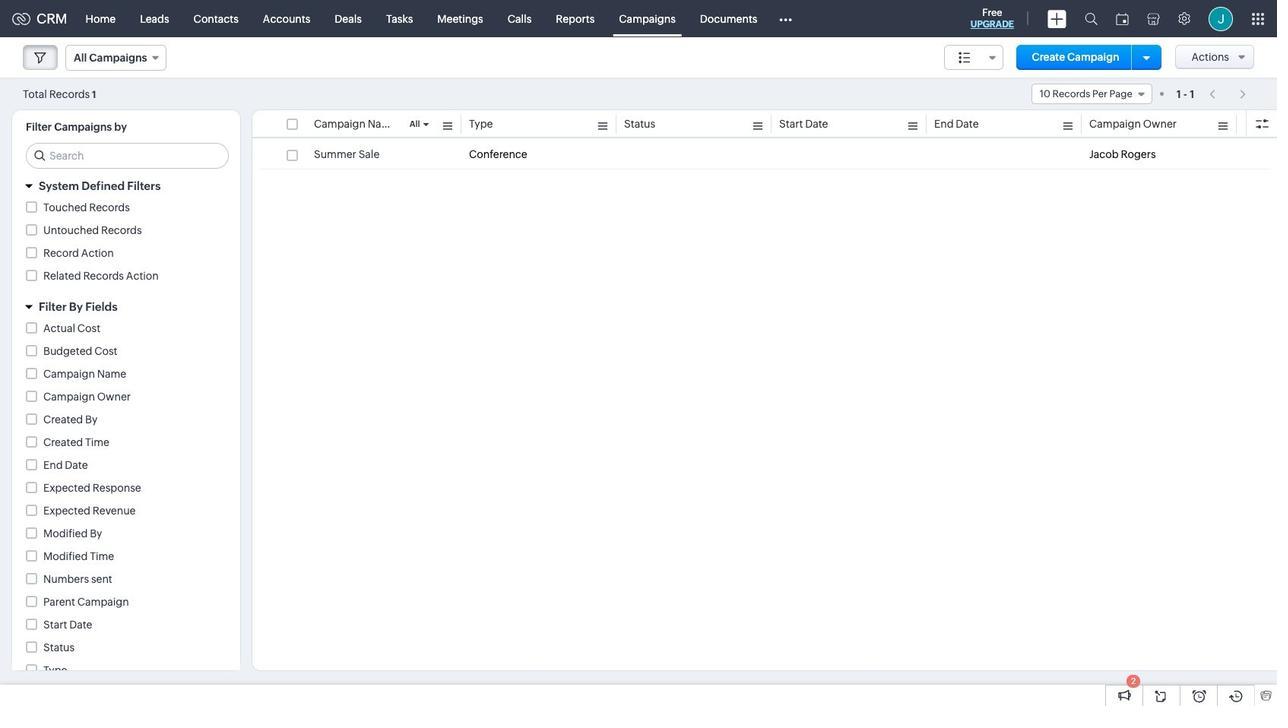 Task type: vqa. For each thing, say whether or not it's contained in the screenshot.
Close Task link
no



Task type: describe. For each thing, give the bounding box(es) containing it.
profile image
[[1209, 6, 1233, 31]]

create menu image
[[1048, 10, 1067, 28]]

search element
[[1076, 0, 1107, 37]]

calendar image
[[1116, 13, 1129, 25]]

logo image
[[12, 13, 30, 25]]



Task type: locate. For each thing, give the bounding box(es) containing it.
Other Modules field
[[770, 6, 803, 31]]

search image
[[1085, 12, 1098, 25]]

create menu element
[[1039, 0, 1076, 37]]

navigation
[[1202, 83, 1255, 105]]

profile element
[[1200, 0, 1243, 37]]

none field size
[[944, 45, 1003, 70]]

None field
[[65, 45, 167, 71], [944, 45, 1003, 70], [1032, 84, 1153, 104], [65, 45, 167, 71], [1032, 84, 1153, 104]]

size image
[[959, 51, 971, 65]]

Search text field
[[27, 144, 228, 168]]



